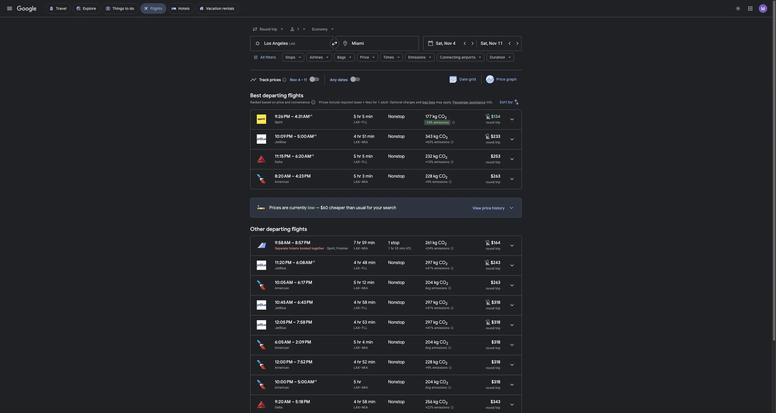 Task type: locate. For each thing, give the bounding box(es) containing it.
total duration 4 hr 58 min. element for 256
[[354, 400, 389, 406]]

2 american from the top
[[275, 287, 289, 291]]

prices include required taxes + fees for 1 adult. optional charges and bag fees may apply. passenger assistance
[[319, 101, 486, 104]]

lax up 5 hr 3 min lax – mia
[[354, 160, 360, 164]]

2 vertical spatial 297
[[426, 320, 433, 326]]

avg
[[426, 287, 431, 291], [426, 347, 431, 350], [426, 387, 431, 390]]

5 hr 4 min lax – mia
[[354, 340, 373, 350]]

10 nonstop flight. element from the top
[[389, 360, 405, 366]]

nonstop flight. element
[[389, 114, 405, 120], [389, 134, 405, 140], [389, 154, 405, 160], [389, 174, 405, 180], [389, 261, 405, 267], [389, 281, 405, 287], [389, 300, 405, 307], [389, 320, 405, 326], [389, 340, 405, 346], [389, 360, 405, 366], [389, 380, 405, 386], [389, 400, 405, 406]]

– down total duration 4 hr 51 min. element
[[360, 141, 362, 144]]

kg
[[433, 114, 438, 120], [434, 134, 439, 139], [434, 154, 438, 159], [434, 174, 439, 179], [433, 241, 438, 246], [434, 261, 439, 266], [435, 281, 439, 286], [434, 300, 439, 306], [434, 320, 439, 326], [435, 340, 439, 346], [434, 360, 439, 366], [435, 380, 439, 385], [434, 400, 439, 405]]

$164
[[492, 241, 501, 246]]

$263 for 204
[[491, 281, 501, 286]]

Arrival time: 6:08 AM on  Sunday, November 5. text field
[[297, 260, 315, 266]]

american inside 10:05 am – 6:17 pm american
[[275, 287, 289, 291]]

253 US dollars text field
[[491, 154, 501, 159]]

hr left 52
[[358, 360, 362, 366]]

$263 round trip for 228
[[487, 174, 501, 184]]

nonstop for 10:05 am
[[389, 281, 405, 286]]

5 mia from the top
[[362, 347, 368, 350]]

Departure time: 8:20 AM. text field
[[275, 174, 291, 179]]

4 left 53
[[354, 320, 357, 326]]

– inside 5 hr 3 min lax – mia
[[360, 180, 362, 184]]

fll inside 4 hr 58 min lax – fll
[[362, 307, 368, 311]]

bag fees button
[[423, 101, 436, 104]]

avg for 5 hr
[[426, 387, 431, 390]]

 image inside main content
[[326, 247, 326, 251]]

this price for this flight doesn't include overhead bin access. if you need a carry-on bag, use the bags filter to update prices. image for $233
[[485, 133, 492, 140]]

Departure time: 11:15 PM. text field
[[275, 154, 291, 159]]

2 mia from the top
[[362, 180, 368, 184]]

12
[[363, 281, 367, 286]]

required
[[341, 101, 353, 104]]

Arrival time: 5:00 AM on  Sunday, November 5. text field
[[298, 134, 317, 139], [298, 380, 317, 385]]

3 nonstop from the top
[[389, 154, 405, 159]]

$318 left flight details. leaves los angeles international airport at 6:05 am on saturday, november 4 and arrives at miami international airport at 2:09 pm on saturday, november 4. icon
[[492, 340, 501, 346]]

flight details. leaves los angeles international airport at 9:20 am on saturday, november 4 and arrives at miami international airport at 5:18 pm on saturday, november 4. image
[[506, 399, 519, 412]]

lax for 7:52 pm
[[354, 367, 360, 370]]

2 total duration 4 hr 58 min. element from the top
[[354, 400, 389, 406]]

hr down 4 hr 52 min lax – mia
[[358, 380, 362, 385]]

13 trip from the top
[[496, 407, 501, 410]]

duration
[[490, 55, 506, 60]]

min inside 4 hr 52 min lax – mia
[[368, 360, 376, 366]]

None field
[[250, 24, 287, 34], [310, 24, 338, 34], [250, 24, 287, 34], [310, 24, 338, 34]]

1 228 from the top
[[426, 174, 433, 179]]

4 hr 48 min lax – fll
[[354, 261, 376, 271]]

lax down 7
[[354, 247, 360, 251]]

other
[[250, 226, 265, 233]]

jetblue down 10:45 am
[[275, 307, 286, 311]]

5 inside 5 hr 4 min lax – mia
[[354, 340, 357, 346]]

mia inside 4 hr 58 min lax – mia
[[362, 406, 368, 410]]

0 vertical spatial +9%
[[426, 180, 432, 184]]

+63% emissions
[[426, 141, 450, 144]]

+ for 10:09 pm
[[314, 134, 316, 137]]

view price history image
[[506, 202, 519, 215]]

min right 51
[[368, 134, 375, 139]]

mia for 52
[[362, 367, 368, 370]]

hr left 48
[[358, 261, 362, 266]]

co inside the 177 kg co 2
[[439, 114, 445, 120]]

lax inside 4 hr 51 min lax – mia
[[354, 141, 360, 144]]

8 nonstop flight. element from the top
[[389, 320, 405, 326]]

58
[[363, 300, 368, 306], [363, 400, 368, 405]]

for left adult.
[[373, 101, 377, 104]]

$318 left flight details. leaves los angeles international airport at 12:05 pm on saturday, november 4 and arrives at fort lauderdale-hollywood international airport at 7:58 pm on saturday, november 4. image
[[492, 320, 501, 326]]

1 5 hr 5 min lax – fll from the top
[[354, 114, 373, 124]]

leaves los angeles international airport at 10:09 pm on saturday, november 4 and arrives at miami international airport at 5:00 am on sunday, november 5. element
[[275, 134, 317, 139]]

1 +9% from the top
[[426, 180, 432, 184]]

1
[[298, 27, 300, 31], [378, 101, 380, 104], [312, 114, 313, 117], [316, 134, 317, 137], [313, 154, 314, 157], [389, 241, 390, 246], [389, 247, 391, 251], [314, 260, 315, 264], [316, 380, 317, 383]]

hr down 5 hr lax – mia
[[358, 400, 362, 405]]

1 jetblue from the top
[[275, 141, 286, 144]]

0 horizontal spatial for
[[367, 206, 373, 211]]

0 vertical spatial $263
[[491, 174, 501, 179]]

– inside 12:05 pm – 7:58 pm jetblue
[[294, 320, 296, 326]]

3 +41% emissions from the top
[[426, 327, 450, 331]]

this price for this flight doesn't include overhead bin access. if you need a carry-on bag, use the bags filter to update prices. image up 243 us dollars text box
[[485, 240, 492, 246]]

2 +9% emissions from the top
[[426, 367, 448, 370]]

price button
[[357, 51, 379, 64]]

58 down 5 hr lax – mia
[[363, 400, 368, 405]]

– inside 9:20 am – 5:18 pm delta
[[292, 400, 295, 405]]

5 hr 5 min lax – fll up 3
[[354, 154, 373, 164]]

1 vertical spatial avg emissions
[[426, 347, 448, 350]]

leaves los angeles international airport at 12:00 pm on saturday, november 4 and arrives at miami international airport at 7:52 pm on saturday, november 4. element
[[275, 360, 313, 366]]

5:00 am for 10:00 pm
[[298, 380, 315, 385]]

american inside 12:00 pm – 7:52 pm american
[[275, 367, 289, 370]]

trip inside $253 round trip
[[496, 161, 501, 164]]

nonstop for 10:09 pm
[[389, 134, 405, 139]]

round trip down $134
[[487, 121, 501, 125]]

204 kg co 2 for 5 hr
[[426, 380, 449, 386]]

1 263 us dollars text field from the top
[[491, 174, 501, 179]]

total duration 5 hr 5 min. element down 4 hr 51 min lax – mia
[[354, 154, 389, 160]]

total duration 7 hr 59 min. element
[[354, 241, 389, 247]]

1 vertical spatial 204
[[426, 340, 434, 346]]

hr inside 4 hr 53 min lax – fll
[[358, 320, 362, 326]]

2 $318 from the top
[[492, 320, 501, 326]]

1 horizontal spatial price
[[497, 77, 506, 82]]

co for 12:00 pm
[[439, 360, 446, 366]]

hr inside 5 hr lax – mia
[[358, 380, 362, 385]]

mia inside 5 hr 3 min lax – mia
[[362, 180, 368, 184]]

nonstop flight. element for 11:15 pm
[[389, 154, 405, 160]]

3 round trip from the top
[[487, 247, 501, 251]]

228
[[426, 174, 433, 179], [426, 360, 433, 366]]

12 nonstop flight. element from the top
[[389, 400, 405, 406]]

lax down 5 hr lax – mia
[[354, 406, 360, 410]]

– down total duration 4 hr 53 min. element
[[360, 327, 362, 330]]

0 vertical spatial +41% emissions
[[426, 267, 450, 271]]

297
[[426, 261, 433, 266], [426, 300, 433, 306], [426, 320, 433, 326]]

5 hr 5 min lax – fll up 51
[[354, 114, 373, 124]]

0 vertical spatial 204 kg co 2
[[426, 281, 449, 287]]

american down 8:20 am text box
[[275, 180, 289, 184]]

+41% for 4 hr 58 min
[[426, 307, 434, 311]]

2 vertical spatial +41%
[[426, 327, 434, 331]]

flights up 8:57 pm
[[292, 226, 307, 233]]

flight details. leaves los angeles international airport at 11:20 pm on saturday, november 4 and arrives at fort lauderdale-hollywood international airport at 6:08 am on sunday, november 5. image
[[506, 260, 519, 272]]

0 vertical spatial departing
[[263, 92, 287, 99]]

4:31 am
[[295, 114, 310, 120]]

– up 4 hr 51 min lax – mia
[[360, 121, 362, 124]]

2 +41% from the top
[[426, 307, 434, 311]]

3 trip from the top
[[496, 161, 501, 164]]

search
[[384, 206, 397, 211]]

1 vertical spatial +9% emissions
[[426, 367, 448, 370]]

1 vertical spatial total duration 5 hr 5 min. element
[[354, 154, 389, 160]]

177 kg co 2
[[426, 114, 447, 120]]

– inside 4 hr 58 min lax – fll
[[360, 307, 362, 311]]

– inside 6:05 am – 2:09 pm american
[[292, 340, 295, 346]]

kg for 11:20 pm
[[434, 261, 439, 266]]

arrival time: 5:00 am on  sunday, november 5. text field down arrival time: 7:52 pm. text box
[[298, 380, 317, 385]]

mia down 51
[[362, 141, 368, 144]]

4 for 5:18 pm
[[354, 400, 357, 405]]

1 vertical spatial 297 kg co 2
[[426, 300, 448, 307]]

0 vertical spatial 5:00 am
[[298, 134, 314, 139]]

1 vertical spatial +9%
[[426, 367, 432, 370]]

Departure time: 9:58 AM. text field
[[275, 241, 291, 246]]

228 for 5 hr 3 min
[[426, 174, 433, 179]]

co inside 261 kg co 2
[[439, 241, 445, 246]]

None text field
[[336, 36, 419, 51]]

include
[[329, 101, 340, 104]]

8 mia from the top
[[362, 406, 368, 410]]

hr inside 4 hr 58 min lax – fll
[[358, 300, 362, 306]]

mia down total duration 5 hr. element
[[362, 387, 368, 390]]

2 vertical spatial $318 round trip
[[487, 380, 501, 390]]

fees right taxes
[[366, 101, 372, 104]]

2 318 us dollars text field from the top
[[492, 340, 501, 346]]

min up total duration 4 hr 51 min. element
[[366, 114, 373, 120]]

round up $318 text box
[[487, 287, 495, 291]]

134 US dollars text field
[[492, 114, 501, 120]]

11:20 pm
[[275, 261, 292, 266]]

none text field inside search box
[[336, 36, 419, 51]]

7 round from the top
[[487, 287, 495, 291]]

1 vertical spatial $318 round trip
[[487, 360, 501, 371]]

separate tickets booked together
[[275, 247, 325, 251]]

round down the "343 us dollars" text box
[[487, 407, 495, 410]]

1 vertical spatial 263 us dollars text field
[[491, 281, 501, 286]]

13 round from the top
[[487, 407, 495, 410]]

+ inside 9:26 pm – 4:31 am + 1
[[310, 114, 312, 117]]

hr down 4 hr 53 min lax – fll
[[358, 340, 362, 346]]

– left 4:23 pm
[[292, 174, 295, 179]]

0 vertical spatial 297 kg co 2
[[426, 261, 448, 267]]

Departure time: 6:05 AM. text field
[[275, 340, 291, 346]]

$263 round trip left flight details. leaves los angeles international airport at 8:20 am on saturday, november 4 and arrives at miami international airport at 4:23 pm on saturday, november 4. image
[[487, 174, 501, 184]]

2 for 9:26 pm
[[445, 116, 447, 120]]

hr for 11:15 pm
[[358, 154, 362, 159]]

min right 52
[[368, 360, 376, 366]]

filters
[[266, 55, 276, 60]]

flights
[[288, 92, 304, 99], [292, 226, 307, 233]]

– inside 5 hr 12 min lax – mia
[[360, 287, 362, 291]]

 image
[[326, 247, 326, 251]]

1 avg emissions from the top
[[426, 287, 448, 291]]

2 vertical spatial 204
[[426, 380, 434, 385]]

9 trip from the top
[[496, 327, 501, 331]]

hr inside 4 hr 51 min lax – mia
[[358, 134, 362, 139]]

nonstop flight. element for 9:20 am
[[389, 400, 405, 406]]

mia down 12
[[362, 287, 368, 291]]

– up 4 hr 53 min lax – fll
[[360, 307, 362, 311]]

this price for this flight doesn't include overhead bin access. if you need a carry-on bag, use the bags filter to update prices. image
[[485, 114, 492, 120], [485, 133, 492, 140], [485, 240, 492, 246], [486, 300, 492, 306]]

0 horizontal spatial and
[[285, 101, 291, 104]]

– right 10:09 pm at left top
[[294, 134, 297, 139]]

318 us dollars text field for 228
[[492, 360, 501, 366]]

1 vertical spatial departing
[[266, 226, 291, 233]]

round trip for 5 hr 5 min
[[487, 121, 501, 125]]

5 for 2:09 pm
[[354, 340, 357, 346]]

1 $263 round trip from the top
[[487, 174, 501, 184]]

0 vertical spatial total duration 5 hr 5 min. element
[[354, 114, 389, 120]]

5:00 am inside "10:09 pm – 5:00 am + 1"
[[298, 134, 314, 139]]

Departure time: 10:45 AM. text field
[[275, 300, 293, 306]]

hr down 5 hr 12 min lax – mia
[[358, 300, 362, 306]]

4 jetblue from the top
[[275, 327, 286, 330]]

1 lax from the top
[[354, 121, 360, 124]]

total duration 4 hr 58 min. element for 297
[[354, 300, 389, 307]]

delta down the 11:15 pm
[[275, 160, 283, 164]]

prices for prices include required taxes + fees for 1 adult. optional charges and bag fees may apply. passenger assistance
[[319, 101, 329, 104]]

min inside 5 hr 4 min lax – mia
[[366, 340, 373, 346]]

1 vertical spatial price
[[483, 206, 492, 211]]

1 vertical spatial total duration 4 hr 58 min. element
[[354, 400, 389, 406]]

5 round trip from the top
[[487, 307, 501, 311]]

263 US dollars text field
[[491, 174, 501, 179], [491, 281, 501, 286]]

total duration 5 hr 4 min. element
[[354, 340, 389, 346]]

2 round trip from the top
[[487, 141, 501, 145]]

4 down 5 hr 12 min lax – mia
[[354, 300, 357, 306]]

american for 6:05 am
[[275, 347, 289, 350]]

nonstop for 11:15 pm
[[389, 154, 405, 159]]

round down '$164'
[[487, 247, 495, 251]]

track
[[260, 77, 269, 82]]

– inside the 10:00 pm – 5:00 am + 1
[[294, 380, 297, 385]]

min for 8:57 pm
[[368, 241, 375, 246]]

american inside 6:05 am – 2:09 pm american
[[275, 347, 289, 350]]

None search field
[[250, 23, 523, 70]]

hr for 9:26 pm
[[358, 114, 362, 120]]

1 228 kg co 2 from the top
[[426, 174, 448, 180]]

5 $318 from the top
[[492, 380, 501, 385]]

total duration 5 hr 3 min. element
[[354, 174, 389, 180]]

0 vertical spatial delta
[[275, 160, 283, 164]]

1 vertical spatial 228
[[426, 360, 433, 366]]

co for 6:05 am
[[440, 340, 447, 346]]

0 vertical spatial 263 us dollars text field
[[491, 174, 501, 179]]

leaves los angeles international airport at 12:05 pm on saturday, november 4 and arrives at fort lauderdale-hollywood international airport at 7:58 pm on saturday, november 4. element
[[275, 320, 313, 326]]

0 vertical spatial 204
[[426, 281, 434, 286]]

trip up $343
[[496, 387, 501, 390]]

58 inside 4 hr 58 min lax – fll
[[363, 300, 368, 306]]

co for 8:20 am
[[439, 174, 446, 179]]

1 vertical spatial avg
[[426, 347, 431, 350]]

co inside 232 kg co 2
[[439, 154, 446, 159]]

hr inside 7 hr 59 min lax – mia
[[357, 241, 362, 246]]

1 297 kg co 2 from the top
[[426, 261, 448, 267]]

round down $233
[[487, 141, 495, 145]]

10 nonstop from the top
[[389, 360, 405, 366]]

1 vertical spatial 204 kg co 2
[[426, 340, 449, 346]]

2 +9% from the top
[[426, 367, 432, 370]]

Arrival time: 8:57 PM. text field
[[296, 241, 311, 246]]

– left 2:09 pm
[[292, 340, 295, 346]]

0 vertical spatial $318 round trip
[[487, 340, 501, 351]]

mia inside 5 hr 12 min lax – mia
[[362, 287, 368, 291]]

1 nonstop from the top
[[389, 114, 405, 120]]

318 US dollars text field
[[492, 320, 501, 326], [492, 340, 501, 346]]

10:00 pm – 5:00 am + 1
[[275, 380, 317, 385]]

1 horizontal spatial fees
[[429, 101, 436, 104]]

3 fll from the top
[[362, 267, 368, 271]]

lax inside the 4 hr 48 min lax – fll
[[354, 267, 360, 271]]

2 for 6:05 am
[[447, 342, 449, 346]]

5:18 pm
[[296, 400, 310, 405]]

5:00 am down arrival time: 7:52 pm. text box
[[298, 380, 315, 385]]

2 for 11:15 pm
[[446, 156, 448, 160]]

2 for 9:20 am
[[446, 402, 448, 406]]

min inside the 4 hr 48 min lax – fll
[[369, 261, 376, 266]]

2 vertical spatial avg emissions
[[426, 387, 448, 390]]

nonstop for 8:20 am
[[389, 174, 405, 179]]

+ inside 11:20 pm – 6:08 am + 1
[[313, 260, 314, 264]]

2 vertical spatial +41% emissions
[[426, 327, 450, 331]]

this price for this flight doesn't include overhead bin access. if you need a carry-on bag, use the bags filter to update prices. image up $253 text box at right
[[485, 133, 492, 140]]

0 vertical spatial price
[[361, 55, 370, 60]]

hr inside 4 hr 58 min lax – mia
[[358, 400, 362, 405]]

2 delta from the top
[[275, 406, 283, 410]]

2 5 hr 5 min lax – fll from the top
[[354, 154, 373, 164]]

duration button
[[487, 51, 515, 64]]

hr left 3
[[358, 174, 362, 179]]

nonstop for 11:20 pm
[[389, 261, 405, 266]]

0 vertical spatial arrival time: 5:00 am on  sunday, november 5. text field
[[298, 134, 317, 139]]

0 horizontal spatial price
[[277, 101, 284, 104]]

american down the 6:05 am text field
[[275, 347, 289, 350]]

5 nonstop from the top
[[389, 261, 405, 266]]

– left 6:43 pm text box
[[294, 300, 297, 306]]

13 lax from the top
[[354, 406, 360, 410]]

$318 for 5 hr
[[492, 380, 501, 385]]

round trip for 4 hr 58 min
[[487, 307, 501, 311]]

58 inside 4 hr 58 min lax – mia
[[363, 400, 368, 405]]

0 vertical spatial for
[[373, 101, 377, 104]]

– left 4:31 am
[[291, 114, 294, 120]]

+ inside the 10:00 pm – 5:00 am + 1
[[315, 380, 316, 383]]

$263 for 228
[[491, 174, 501, 179]]

Arrival time: 6:17 PM. text field
[[298, 281, 313, 286]]

min down total duration 5 hr. element
[[369, 400, 376, 405]]

spirit
[[275, 121, 283, 124]]

58 down 5 hr 12 min lax – mia
[[363, 300, 368, 306]]

– inside 5 hr 4 min lax – mia
[[360, 347, 362, 350]]

lax inside 5 hr 12 min lax – mia
[[354, 287, 360, 291]]

1 vertical spatial 228 kg co 2
[[426, 360, 448, 366]]

trip left flight details. leaves los angeles international airport at 8:20 am on saturday, november 4 and arrives at miami international airport at 4:23 pm on saturday, november 4. image
[[496, 181, 501, 184]]

9 nonstop from the top
[[389, 340, 405, 346]]

1 vertical spatial delta
[[275, 406, 283, 410]]

fll down 48
[[362, 267, 368, 271]]

None text field
[[250, 36, 334, 51]]

round down $253
[[487, 161, 495, 164]]

2 204 kg co 2 from the top
[[426, 340, 449, 346]]

kg inside the 177 kg co 2
[[433, 114, 438, 120]]

lax inside 4 hr 58 min lax – mia
[[354, 406, 360, 410]]

0 vertical spatial flights
[[288, 92, 304, 99]]

1 horizontal spatial prices
[[319, 101, 329, 104]]

2 vertical spatial 204 kg co 2
[[426, 380, 449, 386]]

round trip down '$164'
[[487, 247, 501, 251]]

1 vertical spatial 5 hr 5 min lax – fll
[[354, 154, 373, 164]]

1 318 us dollars text field from the top
[[492, 360, 501, 366]]

min for 6:17 pm
[[368, 281, 375, 286]]

1 vertical spatial flights
[[292, 226, 307, 233]]

3 avg from the top
[[426, 387, 431, 390]]

10 lax from the top
[[354, 347, 360, 350]]

round trip
[[487, 121, 501, 125], [487, 141, 501, 145], [487, 247, 501, 251], [487, 267, 501, 271], [487, 307, 501, 311], [487, 327, 501, 331]]

– inside the 4 hr 48 min lax – fll
[[360, 267, 362, 271]]

min right 59
[[368, 241, 375, 246]]

round down $243
[[487, 267, 495, 271]]

8 lax from the top
[[354, 307, 360, 311]]

1 vertical spatial 318 us dollars text field
[[492, 340, 501, 346]]

5:00 am
[[298, 134, 314, 139], [298, 380, 315, 385]]

kg for 9:26 pm
[[433, 114, 438, 120]]

5 inside 5 hr 3 min lax – mia
[[354, 174, 357, 179]]

–
[[291, 114, 294, 120], [360, 121, 362, 124], [294, 134, 297, 139], [360, 141, 362, 144], [292, 154, 295, 159], [360, 160, 362, 164], [292, 174, 295, 179], [360, 180, 362, 184], [292, 241, 295, 246], [360, 247, 362, 251], [293, 261, 296, 266], [360, 267, 362, 271], [294, 281, 297, 286], [360, 287, 362, 291], [294, 300, 297, 306], [360, 307, 362, 311], [294, 320, 296, 326], [360, 327, 362, 330], [292, 340, 295, 346], [360, 347, 362, 350], [294, 360, 297, 366], [360, 367, 362, 370], [294, 380, 297, 385], [360, 387, 362, 390], [292, 400, 295, 405], [360, 406, 362, 410]]

trip up $318 text box
[[496, 287, 501, 291]]

round left flight details. leaves los angeles international airport at 8:20 am on saturday, november 4 and arrives at miami international airport at 4:23 pm on saturday, november 4. image
[[487, 181, 495, 184]]

1 vertical spatial +41%
[[426, 307, 434, 311]]

4 inside the 4 hr 48 min lax – fll
[[354, 261, 357, 266]]

min inside 5 hr 12 min lax – mia
[[368, 281, 375, 286]]

2 vertical spatial avg
[[426, 387, 431, 390]]

1 vertical spatial $263 round trip
[[487, 281, 501, 291]]

2 nonstop from the top
[[389, 134, 405, 139]]

spirit,
[[328, 247, 336, 251]]

jetblue inside 12:05 pm – 7:58 pm jetblue
[[275, 327, 286, 330]]

min right 3
[[366, 174, 373, 179]]

2 vertical spatial 297 kg co 2
[[426, 320, 448, 327]]

this price for this flight doesn't include overhead bin access. if you need a carry-on bag, use the bags filter to update prices. image
[[485, 260, 491, 266], [486, 320, 492, 326]]

fll
[[362, 121, 368, 124], [362, 160, 368, 164], [362, 267, 368, 271], [362, 307, 368, 311], [362, 327, 368, 330]]

round left flight details. leaves los angeles international airport at 12:00 pm on saturday, november 4 and arrives at miami international airport at 7:52 pm on saturday, november 4. icon
[[487, 367, 495, 371]]

total duration 4 hr 52 min. element
[[354, 360, 389, 366]]

Arrival time: 6:43 PM. text field
[[298, 300, 313, 306]]

total duration 5 hr. element
[[354, 380, 389, 386]]

4 inside 4 hr 58 min lax – mia
[[354, 400, 357, 405]]

jetblue down the 12:05 pm
[[275, 327, 286, 330]]

1 vertical spatial +41% emissions
[[426, 307, 450, 311]]

$263 left flight details. leaves los angeles international airport at 8:20 am on saturday, november 4 and arrives at miami international airport at 4:23 pm on saturday, november 4. image
[[491, 174, 501, 179]]

hr left 53
[[358, 320, 362, 326]]

round trip for 4 hr 53 min
[[487, 327, 501, 331]]

mia down 59
[[362, 247, 368, 251]]

261
[[426, 241, 432, 246]]

total duration 5 hr 5 min. element
[[354, 114, 389, 120], [354, 154, 389, 160]]

min down 4 hr 53 min lax – fll
[[366, 340, 373, 346]]

flights for best departing flights
[[288, 92, 304, 99]]

min for 6:43 pm
[[369, 300, 376, 306]]

11 nonstop from the top
[[389, 380, 405, 385]]

5 inside 5 hr 12 min lax – mia
[[354, 281, 357, 286]]

track prices
[[260, 77, 281, 82]]

$318 for 5 hr 4 min
[[492, 340, 501, 346]]

1 318 us dollars text field from the top
[[492, 320, 501, 326]]

emissions for 11:15 pm
[[435, 160, 450, 164]]

1 vertical spatial this price for this flight doesn't include overhead bin access. if you need a carry-on bag, use the bags filter to update prices. image
[[486, 320, 492, 326]]

1 $263 from the top
[[491, 174, 501, 179]]

5 for 4:23 pm
[[354, 174, 357, 179]]

lax inside 4 hr 53 min lax – fll
[[354, 327, 360, 330]]

3 american from the top
[[275, 347, 289, 350]]

4 mia from the top
[[362, 287, 368, 291]]

fll inside the 4 hr 48 min lax – fll
[[362, 267, 368, 271]]

—
[[316, 206, 320, 211]]

assistance
[[470, 101, 486, 104]]

0 vertical spatial avg
[[426, 287, 431, 291]]

Departure time: 10:05 AM. text field
[[275, 281, 293, 286]]

9:58 am – 8:57 pm
[[275, 241, 311, 246]]

0 vertical spatial this price for this flight doesn't include overhead bin access. if you need a carry-on bag, use the bags filter to update prices. image
[[485, 260, 491, 266]]

min right 12
[[368, 281, 375, 286]]

mia for 4
[[362, 347, 368, 350]]

lax down total duration 4 hr 48 min. element at the bottom
[[354, 267, 360, 271]]

7 lax from the top
[[354, 287, 360, 291]]

2 inside 256 kg co 2
[[446, 402, 448, 406]]

5:00 am for 10:09 pm
[[298, 134, 314, 139]]

1 $318 round trip from the top
[[487, 340, 501, 351]]

departing up on in the top left of the page
[[263, 92, 287, 99]]

11 nonstop flight. element from the top
[[389, 380, 405, 386]]

main content
[[250, 73, 523, 414]]

1 trip from the top
[[496, 121, 501, 125]]

4 $318 from the top
[[492, 360, 501, 366]]

3 lax from the top
[[354, 160, 360, 164]]

0 horizontal spatial price
[[361, 55, 370, 60]]

hr left 51
[[358, 134, 362, 139]]

1 fll from the top
[[362, 121, 368, 124]]

318 US dollars text field
[[492, 360, 501, 366], [492, 380, 501, 385]]

2 for 10:00 pm
[[447, 382, 449, 386]]

297 kg co 2
[[426, 261, 448, 267], [426, 300, 448, 307], [426, 320, 448, 327]]

2 297 from the top
[[426, 300, 433, 306]]

1 vertical spatial 318 us dollars text field
[[492, 380, 501, 385]]

1 vertical spatial arrival time: 5:00 am on  sunday, november 5. text field
[[298, 380, 317, 385]]

leaves los angeles international airport at 11:20 pm on saturday, november 4 and arrives at fort lauderdale-hollywood international airport at 6:08 am on sunday, november 5. element
[[275, 260, 315, 266]]

delta
[[275, 160, 283, 164], [275, 406, 283, 410]]

flight details. leaves los angeles international airport at 10:05 am on saturday, november 4 and arrives at miami international airport at 6:17 pm on saturday, november 4. image
[[506, 279, 519, 292]]

Departure time: 12:05 PM. text field
[[275, 320, 293, 326]]

fll for 6:08 am
[[362, 267, 368, 271]]

318 us dollars text field left flight details. leaves los angeles international airport at 12:00 pm on saturday, november 4 and arrives at miami international airport at 7:52 pm on saturday, november 4. icon
[[492, 360, 501, 366]]

mia inside 5 hr lax – mia
[[362, 387, 368, 390]]

2 inside 232 kg co 2
[[446, 156, 448, 160]]

round down $318 text box
[[487, 307, 495, 311]]

lax inside 4 hr 52 min lax – mia
[[354, 367, 360, 370]]

this price for this flight doesn't include overhead bin access. if you need a carry-on bag, use the bags filter to update prices. image for $134
[[485, 114, 492, 120]]

0 vertical spatial +9% emissions
[[426, 180, 448, 184]]

1 inside the 10:00 pm – 5:00 am + 1
[[316, 380, 317, 383]]

flight details. leaves los angeles international airport at 9:58 am on saturday, november 4 and arrives at miami international airport at 8:57 pm on saturday, november 4. image
[[506, 240, 519, 252]]

co inside 343 kg co 2
[[440, 134, 446, 139]]

2 for 9:58 am
[[445, 242, 447, 247]]

1 vertical spatial prices
[[270, 206, 281, 211]]

kg for 9:58 am
[[433, 241, 438, 246]]

mia down the total duration 5 hr 4 min. 'element'
[[362, 347, 368, 350]]

0 vertical spatial 228
[[426, 174, 433, 179]]

4 inside 4 hr 58 min lax – fll
[[354, 300, 357, 306]]

departing for best
[[263, 92, 287, 99]]

4
[[354, 134, 357, 139], [354, 261, 357, 266], [354, 300, 357, 306], [354, 320, 357, 326], [363, 340, 365, 346], [354, 360, 357, 366], [354, 400, 357, 405]]

6:05 am
[[275, 340, 291, 346]]

mia down 3
[[362, 180, 368, 184]]

– inside 12:00 pm – 7:52 pm american
[[294, 360, 297, 366]]

airlines
[[310, 55, 323, 60]]

taxes
[[354, 101, 362, 104]]

3 204 from the top
[[426, 380, 434, 385]]

1 total duration 5 hr 5 min. element from the top
[[354, 114, 389, 120]]

5 for 4:31 am
[[354, 114, 357, 120]]

1 horizontal spatial and
[[416, 101, 422, 104]]

4 round trip from the top
[[487, 267, 501, 271]]

0 vertical spatial prices
[[319, 101, 329, 104]]

avg for 5 hr 12 min
[[426, 287, 431, 291]]

– inside 5 hr lax – mia
[[360, 387, 362, 390]]

9:20 am – 5:18 pm delta
[[275, 400, 310, 410]]

4 inside 4 hr 51 min lax – mia
[[354, 134, 357, 139]]

than
[[347, 206, 355, 211]]

leaves los angeles international airport at 6:05 am on saturday, november 4 and arrives at miami international airport at 2:09 pm on saturday, november 4. element
[[275, 340, 311, 346]]

mia for 58
[[362, 406, 368, 410]]

4 down 4 hr 53 min lax – fll
[[363, 340, 365, 346]]

avg for 5 hr 4 min
[[426, 347, 431, 350]]

delta down departure time: 9:20 am. text box
[[275, 406, 283, 410]]

1 204 kg co 2 from the top
[[426, 281, 449, 287]]

+ inside "10:09 pm – 5:00 am + 1"
[[314, 134, 316, 137]]

flight details. leaves los angeles international airport at 10:45 am on saturday, november 4 and arrives at fort lauderdale-hollywood international airport at 6:43 pm on saturday, november 4. image
[[506, 299, 519, 312]]

avg emissions
[[426, 287, 448, 291], [426, 347, 448, 350], [426, 387, 448, 390]]

2 204 from the top
[[426, 340, 434, 346]]

4 lax from the top
[[354, 180, 360, 184]]

2 inside 261 kg co 2
[[445, 242, 447, 247]]

jetblue down 10:09 pm text box
[[275, 141, 286, 144]]

trip down $243
[[496, 267, 501, 271]]

emissions for 11:20 pm
[[435, 267, 450, 271]]

0 horizontal spatial fees
[[366, 101, 372, 104]]

2 inside 343 kg co 2
[[446, 136, 448, 140]]

-
[[426, 121, 427, 125]]

4 nonstop from the top
[[389, 174, 405, 179]]

0 vertical spatial 318 us dollars text field
[[492, 320, 501, 326]]

+41%
[[426, 267, 434, 271], [426, 307, 434, 311], [426, 327, 434, 331]]

0 vertical spatial +41%
[[426, 267, 434, 271]]

0 vertical spatial 297
[[426, 261, 433, 266]]

0 vertical spatial 5 hr 5 min lax – fll
[[354, 114, 373, 124]]

1 horizontal spatial price
[[483, 206, 492, 211]]

1 vertical spatial $263
[[491, 281, 501, 286]]

american
[[275, 180, 289, 184], [275, 287, 289, 291], [275, 347, 289, 350], [275, 367, 289, 370], [275, 387, 289, 390]]

+24%
[[426, 247, 434, 251]]

4 hr 58 min lax – fll
[[354, 300, 376, 311]]

4 inside 4 hr 52 min lax – mia
[[354, 360, 357, 366]]

10 round from the top
[[487, 347, 495, 351]]

1 vertical spatial 58
[[363, 400, 368, 405]]

lax inside 5 hr 4 min lax – mia
[[354, 347, 360, 350]]

hr inside 4 hr 52 min lax – mia
[[358, 360, 362, 366]]

co for 10:45 am
[[439, 300, 446, 306]]

0 vertical spatial $263 round trip
[[487, 174, 501, 184]]

2 228 from the top
[[426, 360, 433, 366]]

min right 53
[[369, 320, 376, 326]]

min inside the 1 stop 1 hr 33 min atl
[[400, 247, 405, 251]]

price graph
[[497, 77, 517, 82]]

Departure time: 12:00 PM. text field
[[275, 360, 293, 366]]

emissions for 8:20 am
[[433, 180, 448, 184]]

0 vertical spatial avg emissions
[[426, 287, 448, 291]]

12 trip from the top
[[496, 387, 501, 390]]

1 vertical spatial 5:00 am
[[298, 380, 315, 385]]

kg inside 343 kg co 2
[[434, 134, 439, 139]]

4 left 48
[[354, 261, 357, 266]]

0 vertical spatial total duration 4 hr 58 min. element
[[354, 300, 389, 307]]

arrival time: 5:00 am on  sunday, november 5. text field for 10:09 pm
[[298, 134, 317, 139]]

16%
[[427, 121, 433, 125]]

american inside 8:20 am – 4:23 pm american
[[275, 180, 289, 184]]

– inside 10:05 am – 6:17 pm american
[[294, 281, 297, 286]]

297 for 4 hr 53 min
[[426, 320, 433, 326]]

Departure text field
[[436, 36, 461, 51]]

min inside 4 hr 58 min lax – mia
[[369, 400, 376, 405]]

$318 round trip for 4 hr 52 min
[[487, 360, 501, 371]]

hr right 7
[[357, 241, 362, 246]]

mia down 5 hr lax – mia
[[362, 406, 368, 410]]

flight details. leaves los angeles international airport at 10:00 pm on saturday, november 4 and arrives at miami international airport at 5:00 am on sunday, november 5. image
[[506, 379, 519, 392]]

263 us dollars text field left flight details. leaves los angeles international airport at 10:05 am on saturday, november 4 and arrives at miami international airport at 6:17 pm on saturday, november 4. image
[[491, 281, 501, 286]]

1 stop flight. element
[[389, 241, 400, 247]]

4 american from the top
[[275, 367, 289, 370]]

6 round trip from the top
[[487, 327, 501, 331]]

$263
[[491, 174, 501, 179], [491, 281, 501, 286]]

price inside popup button
[[361, 55, 370, 60]]

7:52 pm
[[298, 360, 313, 366]]

1 vertical spatial 297
[[426, 300, 433, 306]]

318 us dollars text field left flight details. leaves los angeles international airport at 6:05 am on saturday, november 4 and arrives at miami international airport at 2:09 pm on saturday, november 4. icon
[[492, 340, 501, 346]]

+
[[363, 101, 365, 104], [310, 114, 312, 117], [314, 134, 316, 137], [312, 154, 313, 157], [313, 260, 314, 264], [315, 380, 316, 383]]

$233
[[492, 134, 501, 139]]

flight details. leaves los angeles international airport at 12:00 pm on saturday, november 4 and arrives at miami international airport at 7:52 pm on saturday, november 4. image
[[506, 359, 519, 372]]

2 for 12:05 pm
[[446, 322, 448, 327]]

mia inside 4 hr 52 min lax – mia
[[362, 367, 368, 370]]

loading results progress bar
[[0, 17, 773, 18]]

nonstop flight. element for 12:00 pm
[[389, 360, 405, 366]]

7 nonstop from the top
[[389, 300, 405, 306]]

2 lax from the top
[[354, 141, 360, 144]]

lax inside 4 hr 58 min lax – fll
[[354, 307, 360, 311]]

lax down total duration 4 hr 53 min. element
[[354, 327, 360, 330]]

+ inside 11:15 pm – 6:20 am + 1
[[312, 154, 313, 157]]

hr inside 5 hr 3 min lax – mia
[[358, 174, 362, 179]]

stops button
[[283, 51, 305, 64]]

$318 round trip up $343
[[487, 380, 501, 390]]

204
[[426, 281, 434, 286], [426, 340, 434, 346], [426, 380, 434, 385]]

kg inside 261 kg co 2
[[433, 241, 438, 246]]

2 for 10:45 am
[[446, 302, 448, 307]]

4 inside 5 hr 4 min lax – mia
[[363, 340, 365, 346]]

$318 left the flight details. leaves los angeles international airport at 10:00 pm on saturday, november 4 and arrives at miami international airport at 5:00 am on sunday, november 5. image
[[492, 380, 501, 385]]

$243
[[491, 261, 501, 266]]

12 lax from the top
[[354, 387, 360, 390]]

lax down 'total duration 4 hr 52 min.' element
[[354, 367, 360, 370]]

53
[[363, 320, 368, 326]]

297 kg co 2 for 4 hr 53 min
[[426, 320, 448, 327]]

lax down total duration 4 hr 51 min. element
[[354, 141, 360, 144]]

4 left 52
[[354, 360, 357, 366]]

trip down $134
[[496, 121, 501, 125]]

0 vertical spatial 318 us dollars text field
[[492, 360, 501, 366]]

1 american from the top
[[275, 180, 289, 184]]

round up $343
[[487, 387, 495, 390]]

flight details. leaves los angeles international airport at 10:09 pm on saturday, november 4 and arrives at miami international airport at 5:00 am on sunday, november 5. image
[[506, 133, 519, 146]]

2 263 us dollars text field from the top
[[491, 281, 501, 286]]

co for 11:20 pm
[[439, 261, 446, 266]]

4 left 51
[[354, 134, 357, 139]]

+9%
[[426, 180, 432, 184], [426, 367, 432, 370]]

– inside 4 hr 52 min lax – mia
[[360, 367, 362, 370]]

2 $318 round trip from the top
[[487, 360, 501, 371]]

min inside 4 hr 53 min lax – fll
[[369, 320, 376, 326]]

3
[[363, 174, 365, 179]]

nonstop for 10:00 pm
[[389, 380, 405, 385]]

1 +9% emissions from the top
[[426, 180, 448, 184]]

$343 round trip
[[487, 400, 501, 410]]

min down 5 hr 12 min lax – mia
[[369, 300, 376, 306]]

hr down 4 hr 51 min lax – mia
[[358, 154, 362, 159]]

flight details. leaves los angeles international airport at 9:26 pm on saturday, november 4 and arrives at fort lauderdale-hollywood international airport at 4:31 am on sunday, november 5. image
[[506, 113, 519, 126]]

total duration 4 hr 58 min. element
[[354, 300, 389, 307], [354, 400, 389, 406]]

0 vertical spatial 228 kg co 2
[[426, 174, 448, 180]]

6 nonstop from the top
[[389, 281, 405, 286]]

none search field containing all filters
[[250, 23, 523, 70]]

2 +41% emissions from the top
[[426, 307, 450, 311]]

min inside 7 hr 59 min lax – mia
[[368, 241, 375, 246]]

learn more about tracked prices image
[[282, 77, 287, 82]]

frontier
[[337, 247, 349, 251]]

4 for 7:58 pm
[[354, 320, 357, 326]]

this price for this flight doesn't include overhead bin access. if you need a carry-on bag, use the bags filter to update prices. image for $318
[[486, 300, 492, 306]]

2 fll from the top
[[362, 160, 368, 164]]

prices
[[319, 101, 329, 104], [270, 206, 281, 211]]

min inside 4 hr 58 min lax – fll
[[369, 300, 376, 306]]

hr inside 5 hr 4 min lax – mia
[[358, 340, 362, 346]]

$134
[[492, 114, 501, 120]]

departing
[[263, 92, 287, 99], [266, 226, 291, 233]]

3 $318 from the top
[[492, 340, 501, 346]]

10:05 am – 6:17 pm american
[[275, 281, 313, 291]]

co inside 256 kg co 2
[[440, 400, 446, 405]]

change appearance image
[[733, 2, 745, 15]]

0 horizontal spatial prices
[[270, 206, 281, 211]]

find the best price region
[[250, 73, 523, 88]]

6:20 am
[[296, 154, 312, 159]]

58 for 5:18 pm
[[363, 400, 368, 405]]

lax for 4:23 pm
[[354, 180, 360, 184]]

– left 5:18 pm text field
[[292, 400, 295, 405]]

5 for 6:17 pm
[[354, 281, 357, 286]]

and
[[285, 101, 291, 104], [416, 101, 422, 104]]

1 vertical spatial price
[[497, 77, 506, 82]]

+41% emissions for 4 hr 53 min
[[426, 327, 450, 331]]

– down 5 hr lax – mia
[[360, 406, 362, 410]]

lax
[[354, 121, 360, 124], [354, 141, 360, 144], [354, 160, 360, 164], [354, 180, 360, 184], [354, 247, 360, 251], [354, 267, 360, 271], [354, 287, 360, 291], [354, 307, 360, 311], [354, 327, 360, 330], [354, 347, 360, 350], [354, 367, 360, 370], [354, 387, 360, 390], [354, 406, 360, 410]]

4 nonstop flight. element from the top
[[389, 174, 405, 180]]

– inside 9:26 pm – 4:31 am + 1
[[291, 114, 294, 120]]

fees
[[366, 101, 372, 104], [429, 101, 436, 104]]

5 nonstop flight. element from the top
[[389, 261, 405, 267]]

1 +41% emissions from the top
[[426, 267, 450, 271]]

0 vertical spatial 58
[[363, 300, 368, 306]]



Task type: vqa. For each thing, say whether or not it's contained in the screenshot.
1st o from the bottom of the Google Maps element
no



Task type: describe. For each thing, give the bounding box(es) containing it.
– inside 11:20 pm – 6:08 am + 1
[[293, 261, 296, 266]]

american for 10:05 am
[[275, 287, 289, 291]]

price for price graph
[[497, 77, 506, 82]]

4 for 6:08 am
[[354, 261, 357, 266]]

+9% for 4 hr 52 min
[[426, 367, 432, 370]]

-16% emissions
[[426, 121, 449, 125]]

view
[[473, 206, 482, 211]]

4 for 5:00 am
[[354, 134, 357, 139]]

flight details. leaves los angeles international airport at 6:05 am on saturday, november 4 and arrives at miami international airport at 2:09 pm on saturday, november 4. image
[[506, 339, 519, 352]]

times button
[[381, 51, 403, 64]]

swap origin and destination. image
[[332, 40, 338, 47]]

48
[[363, 261, 368, 266]]

1 $318 from the top
[[492, 300, 501, 306]]

4 round from the top
[[487, 181, 495, 184]]

flights for other departing flights
[[292, 226, 307, 233]]

1 and from the left
[[285, 101, 291, 104]]

Arrival time: 2:09 PM. text field
[[296, 340, 311, 346]]

emissions
[[409, 55, 426, 60]]

6 trip from the top
[[496, 267, 501, 271]]

date grid
[[460, 77, 477, 82]]

– up tickets
[[292, 241, 295, 246]]

8:20 am
[[275, 174, 291, 179]]

51
[[363, 134, 367, 139]]

10:45 am
[[275, 300, 293, 306]]

Return text field
[[481, 36, 506, 51]]

hr for 12:00 pm
[[358, 360, 362, 366]]

emissions for 10:05 am
[[432, 287, 448, 291]]

1 delta from the top
[[275, 160, 283, 164]]

nonstop flight. element for 12:05 pm
[[389, 320, 405, 326]]

connecting
[[440, 55, 461, 60]]

passenger
[[453, 101, 469, 104]]

1 button
[[288, 23, 309, 36]]

343 US dollars text field
[[491, 400, 501, 405]]

$60
[[321, 206, 328, 211]]

leaves los angeles international airport at 11:15 pm on saturday, november 4 and arrives at fort lauderdale-hollywood international airport at 6:20 am on sunday, november 5. element
[[275, 154, 314, 159]]

5 hr 5 min lax – fll for 4:31 am
[[354, 114, 373, 124]]

2 jetblue from the top
[[275, 267, 286, 271]]

9:20 am
[[275, 400, 291, 405]]

hr for 10:45 am
[[358, 300, 362, 306]]

fll for 6:20 am
[[362, 160, 368, 164]]

10:05 am
[[275, 281, 293, 286]]

12 round from the top
[[487, 387, 495, 390]]

departing for other
[[266, 226, 291, 233]]

Arrival time: 4:31 AM on  Sunday, November 5. text field
[[295, 114, 313, 120]]

trip inside $343 round trip
[[496, 407, 501, 410]]

this price for this flight doesn't include overhead bin access. if you need a carry-on bag, use the bags filter to update prices. image for $164
[[485, 240, 492, 246]]

10:45 am – 6:43 pm jetblue
[[275, 300, 313, 311]]

round inside $253 round trip
[[487, 161, 495, 164]]

12:05 pm – 7:58 pm jetblue
[[275, 320, 313, 330]]

flight details. leaves los angeles international airport at 11:15 pm on saturday, november 4 and arrives at fort lauderdale-hollywood international airport at 6:20 am on sunday, november 5. image
[[506, 153, 519, 166]]

Departure time: 11:20 PM. text field
[[275, 261, 292, 266]]

297 kg co 2 for 4 hr 58 min
[[426, 300, 448, 307]]

total duration 4 hr 53 min. element
[[354, 320, 389, 326]]

+41% emissions for 4 hr 48 min
[[426, 267, 450, 271]]

leaves los angeles international airport at 9:26 pm on saturday, november 4 and arrives at fort lauderdale-hollywood international airport at 4:31 am on sunday, november 5. element
[[275, 114, 313, 120]]

Departure time: 10:00 PM. text field
[[275, 380, 293, 385]]

– inside 11:15 pm – 6:20 am + 1
[[292, 154, 295, 159]]

total duration 4 hr 48 min. element
[[354, 261, 389, 267]]

emissions for 10:45 am
[[435, 307, 450, 311]]

connecting airports
[[440, 55, 476, 60]]

Arrival time: 4:23 PM. text field
[[296, 174, 311, 179]]

separate tickets booked together. this trip includes tickets from multiple airlines. missed connections may be protected by kiwi.com.. element
[[275, 247, 325, 251]]

10:09 pm
[[275, 134, 293, 139]]

emissions for 9:58 am
[[435, 247, 450, 251]]

min for 6:08 am
[[369, 261, 376, 266]]

graph
[[507, 77, 517, 82]]

lax for 4:31 am
[[354, 121, 360, 124]]

other departing flights
[[250, 226, 307, 233]]

all filters
[[261, 55, 276, 60]]

1 inside 11:15 pm – 6:20 am + 1
[[313, 154, 314, 157]]

hr for 9:20 am
[[358, 400, 362, 405]]

grid
[[469, 77, 477, 82]]

1 vertical spatial for
[[367, 206, 373, 211]]

total duration 5 hr 5 min. element for 177
[[354, 114, 389, 120]]

adult.
[[381, 101, 389, 104]]

prices for prices are currently low — $60 cheaper than usual for your search
[[270, 206, 281, 211]]

this price for this flight doesn't include overhead bin access. if you need a carry-on bag, use the bags filter to update prices. image for $243
[[485, 260, 491, 266]]

1 inside popup button
[[298, 27, 300, 31]]

$253 round trip
[[487, 154, 501, 164]]

5 hr 3 min lax – mia
[[354, 174, 373, 184]]

nonstop flight. element for 11:20 pm
[[389, 261, 405, 267]]

204 kg co 2 for 5 hr 4 min
[[426, 340, 449, 346]]

4 for 6:43 pm
[[354, 300, 357, 306]]

4 – 11
[[298, 77, 307, 82]]

min for 2:09 pm
[[366, 340, 373, 346]]

ranked
[[250, 101, 262, 104]]

emissions for 12:00 pm
[[433, 367, 448, 370]]

leaves los angeles international airport at 9:20 am on saturday, november 4 and arrives at miami international airport at 5:18 pm on saturday, november 4. element
[[275, 400, 310, 405]]

prices
[[270, 77, 281, 82]]

6:43 pm
[[298, 300, 313, 306]]

history
[[493, 206, 505, 211]]

2 for 10:09 pm
[[446, 136, 448, 140]]

co for 10:00 pm
[[440, 380, 447, 385]]

$318 round trip for 5 hr
[[487, 380, 501, 390]]

leaves los angeles international airport at 10:00 pm on saturday, november 4 and arrives at miami international airport at 5:00 am on sunday, november 5. element
[[275, 380, 317, 385]]

nonstop for 12:05 pm
[[389, 320, 405, 326]]

Departure time: 9:20 AM. text field
[[275, 400, 291, 405]]

dates
[[338, 77, 348, 82]]

bags button
[[334, 51, 355, 64]]

hr for 10:05 am
[[358, 281, 362, 286]]

Arrival time: 7:58 PM. text field
[[297, 320, 313, 326]]

11:15 pm
[[275, 154, 291, 159]]

co for 11:15 pm
[[439, 154, 446, 159]]

leaves los angeles international airport at 10:05 am on saturday, november 4 and arrives at miami international airport at 6:17 pm on saturday, november 4. element
[[275, 281, 313, 286]]

10 trip from the top
[[496, 347, 501, 351]]

5 trip from the top
[[496, 247, 501, 251]]

lax for 5:00 am
[[354, 141, 360, 144]]

– inside "10:09 pm – 5:00 am + 1"
[[294, 134, 297, 139]]

layover (1 of 1) is a 1 hr 33 min layover at hartsfield-jackson atlanta international airport in atlanta. element
[[389, 247, 423, 251]]

emissions button
[[406, 51, 435, 64]]

Arrival time: 6:20 AM on  Sunday, November 5. text field
[[296, 154, 314, 159]]

5 for 5:00 am
[[354, 380, 357, 385]]

lax for 2:09 pm
[[354, 347, 360, 350]]

lax for 7:58 pm
[[354, 327, 360, 330]]

learn more about ranking image
[[311, 100, 316, 105]]

318 US dollars text field
[[492, 300, 501, 306]]

11:15 pm – 6:20 am + 1
[[275, 154, 314, 159]]

best departing flights
[[250, 92, 304, 99]]

kg for 12:05 pm
[[434, 320, 439, 326]]

1 inside 9:26 pm – 4:31 am + 1
[[312, 114, 313, 117]]

6:17 pm
[[298, 281, 313, 286]]

bags
[[338, 55, 346, 60]]

1 fees from the left
[[366, 101, 372, 104]]

243 US dollars text field
[[491, 261, 501, 266]]

5 american from the top
[[275, 387, 289, 390]]

10:09 pm – 5:00 am + 1
[[275, 134, 317, 139]]

59
[[363, 241, 367, 246]]

min for 6:20 am
[[366, 154, 373, 159]]

nonstop for 9:26 pm
[[389, 114, 405, 120]]

kg for 10:00 pm
[[435, 380, 439, 385]]

6 round from the top
[[487, 267, 495, 271]]

2 for 12:00 pm
[[446, 362, 448, 366]]

0 vertical spatial price
[[277, 101, 284, 104]]

arrival time: 5:00 am on  sunday, november 5. text field for 10:00 pm
[[298, 380, 317, 385]]

atl
[[406, 247, 412, 251]]

5 hr lax – mia
[[354, 380, 368, 390]]

avg emissions for 5 hr
[[426, 387, 448, 390]]

round trip for 7 hr 59 min
[[487, 247, 501, 251]]

min for 7:58 pm
[[369, 320, 376, 326]]

4 trip from the top
[[496, 181, 501, 184]]

sort by: button
[[498, 96, 523, 109]]

prices are currently low — $60 cheaper than usual for your search
[[270, 206, 397, 211]]

2 trip from the top
[[496, 141, 501, 145]]

american for 12:00 pm
[[275, 367, 289, 370]]

8 trip from the top
[[496, 307, 501, 311]]

kg for 10:05 am
[[435, 281, 439, 286]]

co for 9:26 pm
[[439, 114, 445, 120]]

jetblue inside 10:45 am – 6:43 pm jetblue
[[275, 307, 286, 311]]

fll inside 4 hr 53 min lax – fll
[[362, 327, 368, 330]]

1 horizontal spatial for
[[373, 101, 377, 104]]

nov
[[290, 77, 297, 82]]

2 round from the top
[[487, 141, 495, 145]]

5 round from the top
[[487, 247, 495, 251]]

any
[[330, 77, 337, 82]]

avg emissions for 5 hr 4 min
[[426, 347, 448, 350]]

297 kg co 2 for 4 hr 48 min
[[426, 261, 448, 267]]

date
[[460, 77, 468, 82]]

tickets
[[289, 247, 299, 251]]

4 hr 51 min lax – mia
[[354, 134, 375, 144]]

$318 for 4 hr 52 min
[[492, 360, 501, 366]]

your
[[374, 206, 383, 211]]

total duration 4 hr 51 min. element
[[354, 134, 389, 140]]

min for 4:31 am
[[366, 114, 373, 120]]

1 stop 1 hr 33 min atl
[[389, 241, 412, 251]]

together
[[312, 247, 325, 251]]

52
[[363, 360, 367, 366]]

2:09 pm
[[296, 340, 311, 346]]

8 round from the top
[[487, 307, 495, 311]]

2 and from the left
[[416, 101, 422, 104]]

leaves los angeles international airport at 10:45 am on saturday, november 4 and arrives at fort lauderdale-hollywood international airport at 6:43 pm on saturday, november 4. element
[[275, 300, 313, 306]]

hr for 8:20 am
[[358, 174, 362, 179]]

hr for 11:20 pm
[[358, 261, 362, 266]]

7 trip from the top
[[496, 287, 501, 291]]

flight details. leaves los angeles international airport at 8:20 am on saturday, november 4 and arrives at miami international airport at 4:23 pm on saturday, november 4. image
[[506, 173, 519, 186]]

main content containing best departing flights
[[250, 73, 523, 414]]

by:
[[509, 100, 514, 105]]

delta inside 9:20 am – 5:18 pm delta
[[275, 406, 283, 410]]

nonstop flight. element for 6:05 am
[[389, 340, 405, 346]]

233 US dollars text field
[[492, 134, 501, 139]]

228 kg co 2 for $263
[[426, 174, 448, 180]]

Arrival time: 5:18 PM. text field
[[296, 400, 310, 405]]

$343
[[491, 400, 501, 405]]

leaves los angeles international airport at 9:58 am on saturday, november 4 and arrives at miami international airport at 8:57 pm on saturday, november 4. element
[[275, 241, 311, 246]]

emissions for 12:05 pm
[[435, 327, 450, 331]]

164 US dollars text field
[[492, 241, 501, 246]]

10:00 pm
[[275, 380, 293, 385]]

+63%
[[426, 141, 434, 144]]

Arrival time: 7:52 PM. text field
[[298, 360, 313, 366]]

9:26 pm
[[275, 114, 290, 120]]

nov 4 – 11
[[290, 77, 307, 82]]

12:05 pm
[[275, 320, 293, 326]]

usual
[[356, 206, 366, 211]]

flight details. leaves los angeles international airport at 12:05 pm on saturday, november 4 and arrives at fort lauderdale-hollywood international airport at 7:58 pm on saturday, november 4. image
[[506, 319, 519, 332]]

cheaper
[[329, 206, 346, 211]]

round trip for 4 hr 48 min
[[487, 267, 501, 271]]

– inside 8:20 am – 4:23 pm american
[[292, 174, 295, 179]]

– inside 4 hr 53 min lax – fll
[[360, 327, 362, 330]]

9:26 pm – 4:31 am + 1
[[275, 114, 313, 120]]

11 trip from the top
[[496, 367, 501, 371]]

204 kg co 2 for 5 hr 12 min
[[426, 281, 449, 287]]

hr inside the 1 stop 1 hr 33 min atl
[[391, 247, 394, 251]]

263 us dollars text field for 228
[[491, 174, 501, 179]]

airports
[[462, 55, 476, 60]]

lax inside 5 hr lax – mia
[[354, 387, 360, 390]]

leaves los angeles international airport at 8:20 am on saturday, november 4 and arrives at miami international airport at 4:23 pm on saturday, november 4. element
[[275, 174, 311, 179]]

– inside 7 hr 59 min lax – mia
[[360, 247, 362, 251]]

177
[[426, 114, 432, 120]]

1 inside "10:09 pm – 5:00 am + 1"
[[316, 134, 317, 137]]

on
[[272, 101, 276, 104]]

+ for 11:20 pm
[[313, 260, 314, 264]]

1 inside 11:20 pm – 6:08 am + 1
[[314, 260, 315, 264]]

nonstop flight. element for 9:26 pm
[[389, 114, 405, 120]]

min for 7:52 pm
[[368, 360, 376, 366]]

– inside 4 hr 58 min lax – mia
[[360, 406, 362, 410]]

11 round from the top
[[487, 367, 495, 371]]

6:05 am – 2:09 pm american
[[275, 340, 311, 350]]

33
[[395, 247, 399, 251]]

4 hr 52 min lax – mia
[[354, 360, 376, 370]]

343
[[426, 134, 433, 139]]

all
[[261, 55, 265, 60]]

9 round from the top
[[487, 327, 495, 331]]

1 round from the top
[[487, 121, 495, 125]]

2 fees from the left
[[429, 101, 436, 104]]

total duration 5 hr 12 min. element
[[354, 281, 389, 287]]

– inside 4 hr 51 min lax – mia
[[360, 141, 362, 144]]

5 for 6:20 am
[[354, 154, 357, 159]]

main menu image
[[6, 5, 13, 12]]

+9% emissions for $318
[[426, 367, 448, 370]]

optional
[[390, 101, 403, 104]]

lax for 6:20 am
[[354, 160, 360, 164]]

232 kg co 2
[[426, 154, 448, 160]]

Departure time: 10:09 PM. text field
[[275, 134, 293, 139]]

this price for this flight doesn't include overhead bin access. if you need a carry-on bag, use the bags filter to update prices. image for $318
[[486, 320, 492, 326]]

$318 round trip for 5 hr 4 min
[[487, 340, 501, 351]]

american for 8:20 am
[[275, 180, 289, 184]]

co for 12:05 pm
[[439, 320, 446, 326]]

$263 round trip for 204
[[487, 281, 501, 291]]

kg for 10:09 pm
[[434, 134, 439, 139]]

7 hr 59 min lax – mia
[[354, 241, 375, 251]]

– inside 10:45 am – 6:43 pm jetblue
[[294, 300, 297, 306]]

times
[[384, 55, 394, 60]]

co for 9:58 am
[[439, 241, 445, 246]]

– up 5 hr 3 min lax – mia
[[360, 160, 362, 164]]

5 hr 12 min lax – mia
[[354, 281, 375, 291]]

+41% emissions for 4 hr 58 min
[[426, 307, 450, 311]]

hr for 9:58 am
[[357, 241, 362, 246]]

+10% emissions
[[426, 160, 450, 164]]

Departure time: 9:26 PM. text field
[[275, 114, 290, 120]]

round inside $343 round trip
[[487, 407, 495, 410]]

min for 5:18 pm
[[369, 400, 376, 405]]

avg emissions for 5 hr 12 min
[[426, 287, 448, 291]]

sort
[[500, 100, 508, 105]]



